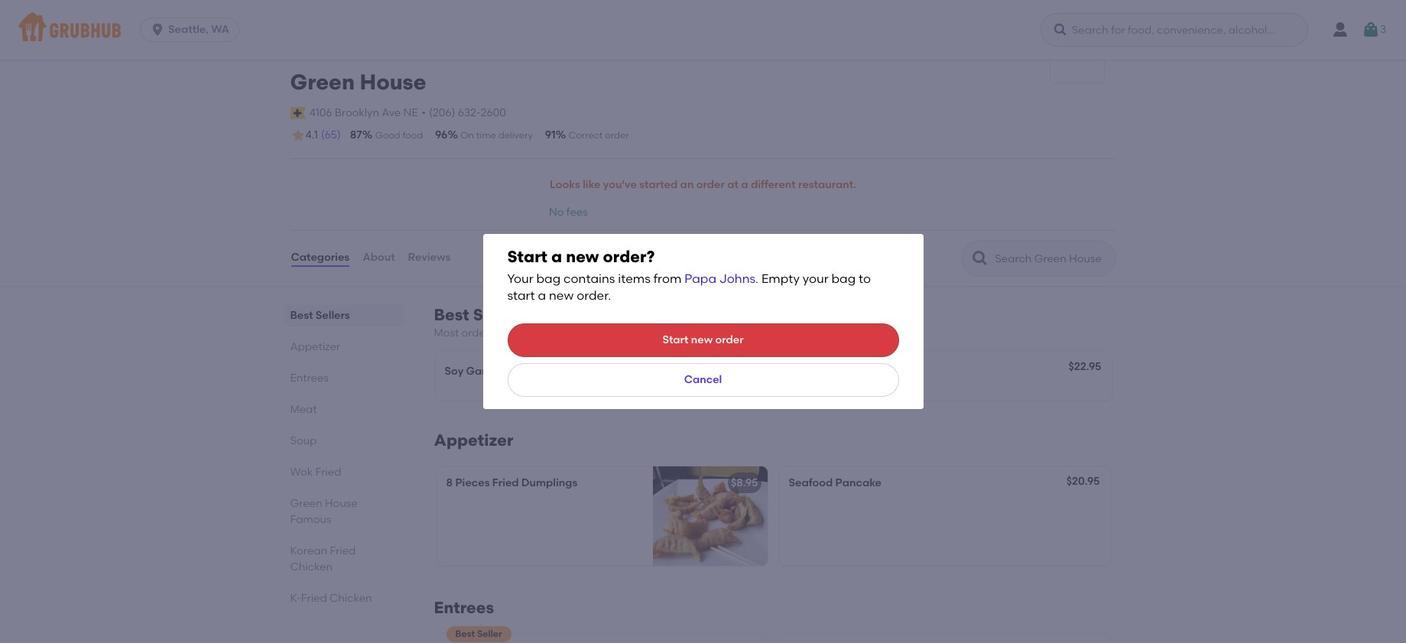 Task type: describe. For each thing, give the bounding box(es) containing it.
wok fried
[[290, 465, 341, 478]]

2 vertical spatial order
[[715, 333, 744, 346]]

96
[[435, 128, 448, 141]]

at
[[727, 178, 739, 191]]

seattle,
[[168, 23, 209, 36]]

5pcs
[[546, 365, 571, 378]]

1 vertical spatial a
[[552, 247, 562, 266]]

$20.95
[[1067, 475, 1100, 488]]

4106 brooklyn ave ne button
[[309, 105, 419, 122]]

order?
[[603, 247, 655, 266]]

ckicken
[[501, 365, 544, 378]]

an
[[680, 178, 694, 191]]

k-
[[290, 592, 301, 605]]

87
[[350, 128, 362, 141]]

reviews
[[408, 251, 451, 264]]

fried for korean fried chicken
[[330, 544, 356, 557]]

ordered
[[462, 326, 503, 339]]

green for green house
[[290, 69, 355, 95]]

0 horizontal spatial appetizer
[[290, 340, 340, 353]]

0 vertical spatial new
[[566, 247, 599, 266]]

from
[[654, 271, 682, 286]]

best for best sellers
[[290, 309, 313, 322]]

your
[[803, 271, 829, 286]]

8 pieces fried dumplings
[[446, 477, 578, 490]]

food
[[403, 130, 423, 141]]

like
[[583, 178, 601, 191]]

good food
[[375, 130, 423, 141]]

about
[[363, 251, 395, 264]]

3
[[1380, 23, 1387, 36]]

green house famous
[[290, 497, 358, 526]]

dumplings
[[522, 477, 578, 490]]

delivery
[[498, 130, 533, 141]]

no
[[549, 206, 564, 219]]

1 vertical spatial appetizer
[[434, 431, 513, 450]]

looks like you've started an order at a different restaurant. button
[[549, 168, 857, 202]]

contains
[[564, 271, 615, 286]]

beef
[[830, 365, 854, 378]]

best seller button
[[437, 626, 767, 643]]

about button
[[362, 231, 396, 286]]

start for start new order
[[663, 333, 689, 346]]

papa
[[685, 271, 717, 286]]

•
[[422, 106, 426, 119]]

(206)
[[429, 106, 455, 119]]

1 bag from the left
[[536, 271, 561, 286]]

brooklyn
[[335, 106, 379, 119]]

looks like you've started an order at a different restaurant.
[[550, 178, 857, 191]]

b.b.q
[[799, 365, 828, 378]]

sellers for best sellers
[[316, 309, 350, 322]]

categories button
[[290, 231, 350, 286]]

short
[[857, 365, 885, 378]]

time
[[476, 130, 496, 141]]

pancake
[[836, 477, 882, 490]]

best sellers
[[290, 309, 350, 322]]

new inside 'empty your bag to start a new order.'
[[549, 289, 574, 303]]

items
[[618, 271, 651, 286]]

wok
[[290, 465, 313, 478]]

your bag contains items from papa johns .
[[507, 271, 759, 286]]

green house logo image
[[1050, 29, 1104, 83]]

fried for wok fried
[[316, 465, 341, 478]]

• (206) 632-2600
[[422, 106, 506, 119]]

$10.00
[[726, 360, 759, 373]]

ribs
[[887, 365, 910, 378]]

main navigation navigation
[[0, 0, 1406, 60]]

start a new order?
[[507, 247, 655, 266]]

reviews button
[[407, 231, 451, 286]]

sellers for best sellers most ordered on grubhub
[[473, 305, 527, 324]]

soup
[[290, 434, 317, 447]]

green for green house famous
[[290, 497, 322, 510]]

different
[[751, 178, 796, 191]]

on
[[505, 326, 519, 339]]

svg image for 3
[[1362, 21, 1380, 39]]

subscription pass image
[[290, 107, 306, 119]]

$8.95
[[731, 477, 758, 490]]

new inside start new order button
[[691, 333, 713, 346]]

garlic
[[466, 365, 498, 378]]

house for green house famous
[[325, 497, 358, 510]]

best for best seller
[[455, 629, 475, 639]]

cancel
[[684, 373, 722, 386]]

cancel button
[[507, 363, 899, 397]]

soy
[[445, 365, 464, 378]]

best for best sellers most ordered on grubhub
[[434, 305, 469, 324]]

no fees
[[549, 206, 588, 219]]

search icon image
[[971, 249, 989, 267]]

ne
[[403, 106, 418, 119]]

to
[[859, 271, 871, 286]]

1 horizontal spatial entrees
[[434, 598, 494, 617]]

empty
[[762, 271, 800, 286]]

start new order
[[663, 333, 744, 346]]

your
[[507, 271, 534, 286]]

most
[[434, 326, 459, 339]]



Task type: vqa. For each thing, say whether or not it's contained in the screenshot.
'(206)'
yes



Task type: locate. For each thing, give the bounding box(es) containing it.
start inside button
[[663, 333, 689, 346]]

start for start a new order?
[[507, 247, 548, 266]]

0 horizontal spatial house
[[325, 497, 358, 510]]

sellers inside the best sellers most ordered on grubhub
[[473, 305, 527, 324]]

correct
[[569, 130, 603, 141]]

2 vertical spatial a
[[538, 289, 546, 303]]

bag inside 'empty your bag to start a new order.'
[[832, 271, 856, 286]]

fried right pieces at the left of the page
[[492, 477, 519, 490]]

famous
[[290, 513, 332, 526]]

korean fried chicken
[[290, 544, 356, 573]]

sellers down categories button
[[316, 309, 350, 322]]

4106 brooklyn ave ne
[[310, 106, 418, 119]]

green up famous
[[290, 497, 322, 510]]

order.
[[577, 289, 611, 303]]

house for green house
[[360, 69, 426, 95]]

house inside green house famous
[[325, 497, 358, 510]]

a inside 'empty your bag to start a new order.'
[[538, 289, 546, 303]]

started
[[640, 178, 678, 191]]

2 vertical spatial new
[[691, 333, 713, 346]]

k-fried chicken
[[290, 592, 372, 605]]

Search Green House search field
[[994, 251, 1111, 266]]

1 vertical spatial green
[[290, 497, 322, 510]]

2 horizontal spatial a
[[741, 178, 748, 191]]

start new order button
[[507, 324, 899, 357]]

0 vertical spatial order
[[605, 130, 629, 141]]

0 vertical spatial appetizer
[[290, 340, 340, 353]]

start
[[507, 247, 548, 266], [663, 333, 689, 346]]

0 vertical spatial house
[[360, 69, 426, 95]]

2 bag from the left
[[832, 271, 856, 286]]

0 vertical spatial entrees
[[290, 371, 329, 384]]

1 vertical spatial order
[[697, 178, 725, 191]]

best sellers most ordered on grubhub
[[434, 305, 568, 339]]

4.1
[[306, 129, 318, 142]]

order up $10.00
[[715, 333, 744, 346]]

8
[[446, 477, 453, 490]]

seattle, wa button
[[140, 18, 245, 42]]

fees
[[567, 206, 588, 219]]

1 green from the top
[[290, 69, 355, 95]]

0 horizontal spatial svg image
[[150, 22, 165, 37]]

a right at
[[741, 178, 748, 191]]

4106
[[310, 106, 332, 119]]

$22.95
[[1069, 360, 1102, 373]]

green inside green house famous
[[290, 497, 322, 510]]

chicken for k-fried chicken
[[330, 592, 372, 605]]

1 horizontal spatial a
[[552, 247, 562, 266]]

(65)
[[321, 128, 341, 141]]

632-
[[458, 106, 481, 119]]

1 horizontal spatial svg image
[[1362, 21, 1380, 39]]

chicken down korean fried chicken
[[330, 592, 372, 605]]

green up 4106
[[290, 69, 355, 95]]

best left seller
[[455, 629, 475, 639]]

3 button
[[1362, 16, 1387, 44]]

a inside button
[[741, 178, 748, 191]]

good
[[375, 130, 400, 141]]

order left at
[[697, 178, 725, 191]]

empty your bag to start a new order.
[[507, 271, 871, 303]]

johns
[[720, 271, 756, 286]]

1 horizontal spatial appetizer
[[434, 431, 513, 450]]

2600
[[481, 106, 506, 119]]

new up contains
[[566, 247, 599, 266]]

a
[[741, 178, 748, 191], [552, 247, 562, 266], [538, 289, 546, 303]]

0 vertical spatial start
[[507, 247, 548, 266]]

1 vertical spatial new
[[549, 289, 574, 303]]

start up cancel
[[663, 333, 689, 346]]

appetizer up pieces at the left of the page
[[434, 431, 513, 450]]

sellers
[[473, 305, 527, 324], [316, 309, 350, 322]]

looks
[[550, 178, 580, 191]]

meat
[[290, 403, 317, 416]]

grubhub
[[521, 326, 568, 339]]

svg image
[[1053, 22, 1068, 37]]

fried right korean on the left bottom of the page
[[330, 544, 356, 557]]

0 vertical spatial chicken
[[290, 560, 333, 573]]

entrees up best seller
[[434, 598, 494, 617]]

svg image for seattle, wa
[[150, 22, 165, 37]]

appetizer down best sellers
[[290, 340, 340, 353]]

chicken
[[290, 560, 333, 573], [330, 592, 372, 605]]

fried right 'wok'
[[316, 465, 341, 478]]

0 horizontal spatial sellers
[[316, 309, 350, 322]]

svg image
[[1362, 21, 1380, 39], [150, 22, 165, 37]]

fried down korean fried chicken
[[301, 592, 327, 605]]

1 vertical spatial chicken
[[330, 592, 372, 605]]

start up your
[[507, 247, 548, 266]]

2 green from the top
[[290, 497, 322, 510]]

best inside the best sellers most ordered on grubhub
[[434, 305, 469, 324]]

seller
[[477, 629, 502, 639]]

svg image inside seattle, wa 'button'
[[150, 22, 165, 37]]

bag left to
[[832, 271, 856, 286]]

chicken for korean fried chicken
[[290, 560, 333, 573]]

star icon image
[[290, 128, 306, 143]]

new
[[566, 247, 599, 266], [549, 289, 574, 303], [691, 333, 713, 346]]

best inside button
[[455, 629, 475, 639]]

8 pieces fried dumplings image
[[653, 467, 767, 566]]

new up cancel
[[691, 333, 713, 346]]

1 vertical spatial house
[[325, 497, 358, 510]]

seattle, wa
[[168, 23, 229, 36]]

house up ave
[[360, 69, 426, 95]]

0 horizontal spatial a
[[538, 289, 546, 303]]

ave
[[382, 106, 401, 119]]

a down no
[[552, 247, 562, 266]]

house up famous
[[325, 497, 358, 510]]

a right 'start'
[[538, 289, 546, 303]]

chicken inside korean fried chicken
[[290, 560, 333, 573]]

.
[[756, 271, 759, 286]]

fried
[[316, 465, 341, 478], [492, 477, 519, 490], [330, 544, 356, 557], [301, 592, 327, 605]]

1 horizontal spatial house
[[360, 69, 426, 95]]

seafood pancake
[[789, 477, 882, 490]]

categories
[[291, 251, 350, 264]]

seafood
[[789, 477, 833, 490]]

best seller
[[455, 629, 502, 639]]

entrees up meat
[[290, 371, 329, 384]]

1 horizontal spatial sellers
[[473, 305, 527, 324]]

green house
[[290, 69, 426, 95]]

0 horizontal spatial start
[[507, 247, 548, 266]]

fried inside korean fried chicken
[[330, 544, 356, 557]]

1 vertical spatial entrees
[[434, 598, 494, 617]]

svg image inside 3 button
[[1362, 21, 1380, 39]]

order
[[605, 130, 629, 141], [697, 178, 725, 191], [715, 333, 744, 346]]

soy garlic ckicken 5pcs
[[445, 365, 571, 378]]

6. b.b.q beef short ribs
[[787, 365, 910, 378]]

entrees
[[290, 371, 329, 384], [434, 598, 494, 617]]

1 horizontal spatial bag
[[832, 271, 856, 286]]

chicken down korean on the left bottom of the page
[[290, 560, 333, 573]]

new left the order.
[[549, 289, 574, 303]]

on time delivery
[[461, 130, 533, 141]]

best
[[434, 305, 469, 324], [290, 309, 313, 322], [455, 629, 475, 639]]

bag
[[536, 271, 561, 286], [832, 271, 856, 286]]

1 horizontal spatial start
[[663, 333, 689, 346]]

restaurant.
[[799, 178, 857, 191]]

1 vertical spatial start
[[663, 333, 689, 346]]

correct order
[[569, 130, 629, 141]]

0 vertical spatial green
[[290, 69, 355, 95]]

wa
[[211, 23, 229, 36]]

91
[[545, 128, 556, 141]]

you've
[[603, 178, 637, 191]]

fried for k-fried chicken
[[301, 592, 327, 605]]

order right correct
[[605, 130, 629, 141]]

bag right your
[[536, 271, 561, 286]]

0 vertical spatial a
[[741, 178, 748, 191]]

on
[[461, 130, 474, 141]]

sellers up on
[[473, 305, 527, 324]]

best up most
[[434, 305, 469, 324]]

korean
[[290, 544, 327, 557]]

0 horizontal spatial bag
[[536, 271, 561, 286]]

0 horizontal spatial entrees
[[290, 371, 329, 384]]

(206) 632-2600 button
[[429, 105, 506, 121]]

best down categories button
[[290, 309, 313, 322]]



